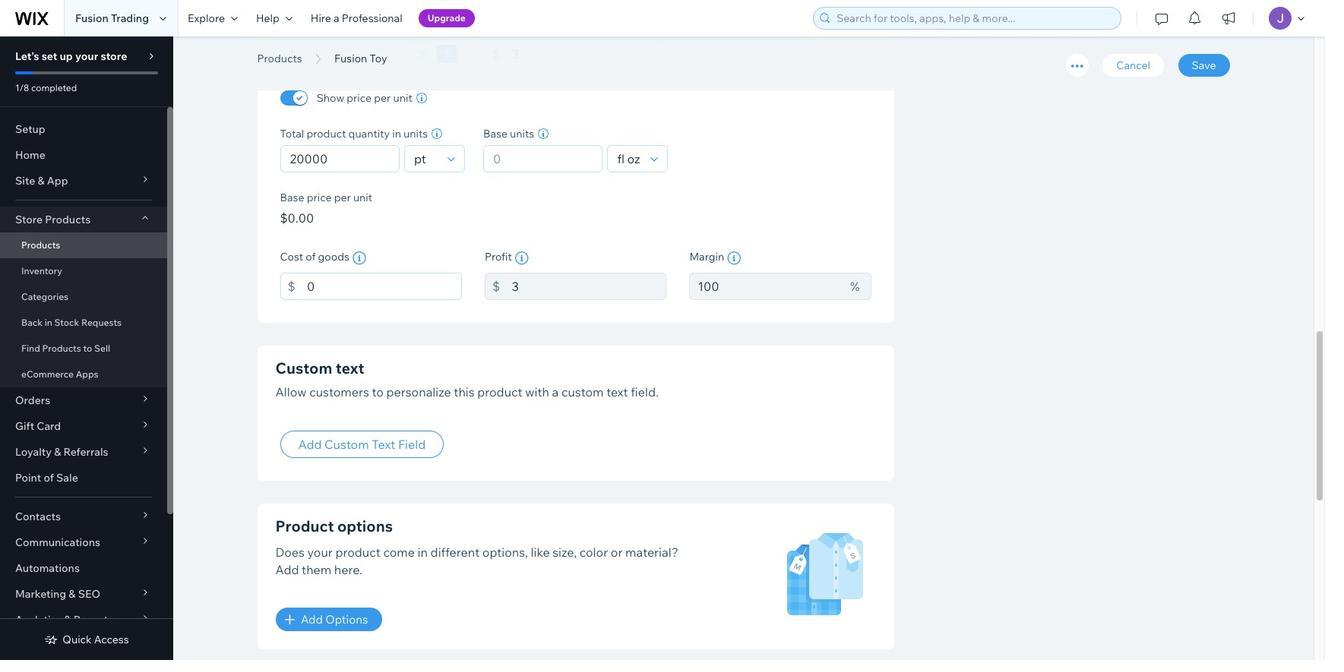 Task type: describe. For each thing, give the bounding box(es) containing it.
margin
[[690, 250, 725, 264]]

2 units from the left
[[510, 127, 535, 141]]

store
[[101, 49, 127, 63]]

store products button
[[0, 207, 167, 233]]

add for add options
[[301, 613, 323, 628]]

analytics & reports button
[[0, 607, 167, 633]]

add inside does your product come in different options, like size, color or material? add them here.
[[276, 562, 299, 578]]

hire a professional
[[311, 11, 403, 25]]

set
[[42, 49, 57, 63]]

products inside find products to sell link
[[42, 343, 81, 354]]

add for add custom text field
[[298, 437, 322, 453]]

loyalty & referrals
[[15, 446, 108, 459]]

does your product come in different options, like size, color or material? add them here.
[[276, 545, 679, 578]]

per for base price per unit $0.00
[[334, 191, 351, 205]]

per for show price per unit
[[374, 91, 391, 105]]

find
[[21, 343, 40, 354]]

Search for tools, apps, help & more... field
[[832, 8, 1117, 29]]

product
[[276, 517, 334, 536]]

this
[[454, 385, 475, 400]]

products up inventory
[[21, 239, 60, 251]]

trading
[[111, 11, 149, 25]]

analytics & reports
[[15, 614, 113, 627]]

store
[[15, 213, 43, 227]]

ecommerce apps
[[21, 369, 98, 380]]

0 field for units
[[489, 146, 598, 172]]

sidebar element
[[0, 36, 173, 661]]

come
[[384, 545, 415, 561]]

base for base units
[[483, 127, 508, 141]]

analytics
[[15, 614, 62, 627]]

to inside custom text allow customers to personalize this product with a custom text field.
[[372, 385, 384, 400]]

completed
[[31, 82, 77, 94]]

0 vertical spatial product
[[307, 127, 346, 141]]

a inside custom text allow customers to personalize this product with a custom text field.
[[552, 385, 559, 400]]

point of sale link
[[0, 465, 167, 491]]

none text field inside fusion toy form
[[307, 273, 462, 300]]

contacts button
[[0, 504, 167, 530]]

explore
[[188, 11, 225, 25]]

goods
[[318, 250, 350, 264]]

let's
[[15, 49, 39, 63]]

with
[[526, 385, 550, 400]]

cancel
[[1117, 59, 1151, 72]]

1/8
[[15, 82, 29, 94]]

cost
[[280, 250, 303, 264]]

custom
[[562, 385, 604, 400]]

fusion trading
[[75, 11, 149, 25]]

does
[[276, 545, 305, 561]]

fusion toy up show price per unit at the left of the page
[[335, 52, 387, 65]]

reports
[[73, 614, 113, 627]]

custom inside custom text allow customers to personalize this product with a custom text field.
[[276, 359, 332, 378]]

sell
[[94, 343, 110, 354]]

site & app button
[[0, 168, 167, 194]]

price for show price per unit
[[347, 91, 372, 105]]

or
[[611, 545, 623, 561]]

setup link
[[0, 116, 167, 142]]

add options button
[[276, 609, 382, 632]]

info tooltip image for margin
[[728, 252, 741, 265]]

requests
[[81, 317, 122, 328]]

field
[[398, 437, 426, 453]]

quick access button
[[44, 633, 129, 647]]

material?
[[626, 545, 679, 561]]

custom inside add custom text field "button"
[[325, 437, 369, 453]]

let's set up your store
[[15, 49, 127, 63]]

product inside does your product come in different options, like size, color or material? add them here.
[[336, 545, 381, 561]]

cost of goods
[[280, 250, 350, 264]]

0 vertical spatial in
[[392, 127, 401, 141]]

quick access
[[63, 633, 129, 647]]

home link
[[0, 142, 167, 168]]

hire a professional link
[[302, 0, 412, 36]]

categories
[[21, 291, 69, 303]]

products link inside fusion toy form
[[250, 51, 310, 66]]

1 vertical spatial %
[[851, 279, 860, 294]]

personalize
[[387, 385, 451, 400]]

marketing
[[15, 588, 66, 601]]

help
[[256, 11, 280, 25]]

$ text field
[[512, 40, 667, 68]]

contacts
[[15, 510, 61, 524]]

& for marketing
[[69, 588, 76, 601]]

info tooltip image for profit
[[515, 252, 529, 265]]

different
[[431, 545, 480, 561]]

quick
[[63, 633, 92, 647]]

cancel button
[[1103, 54, 1165, 77]]

back in stock requests link
[[0, 310, 167, 336]]

marketing & seo
[[15, 588, 100, 601]]

customers
[[310, 385, 369, 400]]

quantity
[[349, 127, 390, 141]]

save button
[[1179, 54, 1230, 77]]

allow
[[276, 385, 307, 400]]

card
[[37, 420, 61, 433]]

product inside custom text allow customers to personalize this product with a custom text field.
[[478, 385, 523, 400]]

gift card
[[15, 420, 61, 433]]



Task type: locate. For each thing, give the bounding box(es) containing it.
base price per unit $0.00
[[280, 191, 373, 226]]

1 vertical spatial per
[[334, 191, 351, 205]]

1 vertical spatial your
[[308, 545, 333, 561]]

add right the plus xs image
[[301, 613, 323, 628]]

1 horizontal spatial unit
[[393, 91, 413, 105]]

1 vertical spatial add
[[276, 562, 299, 578]]

product options
[[276, 517, 393, 536]]

fusion left trading
[[75, 11, 109, 25]]

& inside loyalty & referrals popup button
[[54, 446, 61, 459]]

1 horizontal spatial price
[[347, 91, 372, 105]]

price inside base price per unit $0.00
[[307, 191, 332, 205]]

1 horizontal spatial per
[[374, 91, 391, 105]]

in
[[392, 127, 401, 141], [45, 317, 52, 328], [418, 545, 428, 561]]

& for loyalty
[[54, 446, 61, 459]]

back in stock requests
[[21, 317, 122, 328]]

0 horizontal spatial %
[[418, 47, 427, 61]]

inventory
[[21, 265, 62, 277]]

products inside the store products dropdown button
[[45, 213, 91, 227]]

0 field down the total product quantity in units
[[285, 146, 395, 172]]

back
[[21, 317, 43, 328]]

gift card button
[[0, 414, 167, 439]]

of for goods
[[306, 250, 316, 264]]

per inside base price per unit $0.00
[[334, 191, 351, 205]]

color
[[580, 545, 608, 561]]

upgrade button
[[419, 9, 475, 27]]

upgrade
[[428, 12, 466, 24]]

0 horizontal spatial 0 field
[[285, 146, 395, 172]]

sale
[[56, 471, 78, 485]]

unit for base price per unit $0.00
[[353, 191, 373, 205]]

point
[[15, 471, 41, 485]]

unit up the total product quantity in units
[[393, 91, 413, 105]]

profit
[[485, 250, 512, 264]]

in right back
[[45, 317, 52, 328]]

0 horizontal spatial base
[[280, 191, 305, 205]]

a right with
[[552, 385, 559, 400]]

unit inside base price per unit $0.00
[[353, 191, 373, 205]]

1 horizontal spatial units
[[510, 127, 535, 141]]

1 vertical spatial custom
[[325, 437, 369, 453]]

them
[[302, 562, 332, 578]]

loyalty & referrals button
[[0, 439, 167, 465]]

apps
[[76, 369, 98, 380]]

0 horizontal spatial products link
[[0, 233, 167, 258]]

price right show
[[347, 91, 372, 105]]

0 horizontal spatial price
[[307, 191, 332, 205]]

& for site
[[38, 174, 45, 188]]

unit up info tooltip image
[[353, 191, 373, 205]]

help button
[[247, 0, 302, 36]]

of inside sidebar element
[[44, 471, 54, 485]]

0 horizontal spatial text
[[336, 359, 365, 378]]

unit for show price per unit
[[393, 91, 413, 105]]

& right site
[[38, 174, 45, 188]]

2 vertical spatial in
[[418, 545, 428, 561]]

options,
[[483, 545, 528, 561]]

your inside does your product come in different options, like size, color or material? add them here.
[[308, 545, 333, 561]]

options
[[338, 517, 393, 536]]

1 info tooltip image from the left
[[515, 252, 529, 265]]

1 vertical spatial product
[[478, 385, 523, 400]]

product right "this"
[[478, 385, 523, 400]]

your right up
[[75, 49, 98, 63]]

None text field
[[307, 273, 462, 300]]

1 vertical spatial in
[[45, 317, 52, 328]]

field.
[[631, 385, 659, 400]]

0 horizontal spatial of
[[44, 471, 54, 485]]

products right store
[[45, 213, 91, 227]]

1 horizontal spatial base
[[483, 127, 508, 141]]

1 horizontal spatial %
[[851, 279, 860, 294]]

to
[[83, 343, 92, 354], [372, 385, 384, 400]]

1 horizontal spatial your
[[308, 545, 333, 561]]

1 vertical spatial of
[[44, 471, 54, 485]]

0 horizontal spatial your
[[75, 49, 98, 63]]

fusion toy
[[257, 33, 397, 67], [335, 52, 387, 65]]

0 horizontal spatial info tooltip image
[[515, 252, 529, 265]]

None text field
[[280, 40, 407, 68], [512, 273, 667, 300], [690, 273, 843, 300], [280, 40, 407, 68], [512, 273, 667, 300], [690, 273, 843, 300]]

1/8 completed
[[15, 82, 77, 94]]

add down allow
[[298, 437, 322, 453]]

& left seo
[[69, 588, 76, 601]]

1 vertical spatial unit
[[353, 191, 373, 205]]

store products
[[15, 213, 91, 227]]

0 vertical spatial %
[[418, 47, 427, 61]]

1 vertical spatial a
[[552, 385, 559, 400]]

a inside hire a professional link
[[334, 11, 340, 25]]

of for sale
[[44, 471, 54, 485]]

$0.00
[[280, 211, 314, 226]]

unit
[[393, 91, 413, 105], [353, 191, 373, 205]]

loyalty
[[15, 446, 52, 459]]

total product quantity in units
[[280, 127, 428, 141]]

like
[[531, 545, 550, 561]]

to inside sidebar element
[[83, 343, 92, 354]]

2 0 field from the left
[[489, 146, 598, 172]]

0 vertical spatial a
[[334, 11, 340, 25]]

orders
[[15, 394, 50, 407]]

add custom text field button
[[280, 431, 444, 459]]

1 horizontal spatial a
[[552, 385, 559, 400]]

0 horizontal spatial a
[[334, 11, 340, 25]]

add options
[[301, 613, 368, 628]]

2 vertical spatial product
[[336, 545, 381, 561]]

in right come
[[418, 545, 428, 561]]

plus xs image
[[285, 616, 295, 625]]

1 horizontal spatial in
[[392, 127, 401, 141]]

1 0 field from the left
[[285, 146, 395, 172]]

referrals
[[63, 446, 108, 459]]

0 field down base units at the top left of page
[[489, 146, 598, 172]]

1 vertical spatial to
[[372, 385, 384, 400]]

ecommerce apps link
[[0, 362, 167, 388]]

price for base price per unit $0.00
[[307, 191, 332, 205]]

product up here.
[[336, 545, 381, 561]]

your inside sidebar element
[[75, 49, 98, 63]]

price
[[347, 91, 372, 105], [307, 191, 332, 205]]

fusion toy down hire
[[257, 33, 397, 67]]

info tooltip image right margin
[[728, 252, 741, 265]]

products link down store products
[[0, 233, 167, 258]]

custom left text
[[325, 437, 369, 453]]

per
[[374, 91, 391, 105], [334, 191, 351, 205]]

base units
[[483, 127, 535, 141]]

app
[[47, 174, 68, 188]]

1 horizontal spatial info tooltip image
[[728, 252, 741, 265]]

info tooltip image
[[353, 252, 366, 265]]

add
[[298, 437, 322, 453], [276, 562, 299, 578], [301, 613, 323, 628]]

1 vertical spatial base
[[280, 191, 305, 205]]

here.
[[334, 562, 363, 578]]

product
[[307, 127, 346, 141], [478, 385, 523, 400], [336, 545, 381, 561]]

1 horizontal spatial products link
[[250, 51, 310, 66]]

add inside "button"
[[298, 437, 322, 453]]

1 horizontal spatial 0 field
[[489, 146, 598, 172]]

base inside base price per unit $0.00
[[280, 191, 305, 205]]

size,
[[553, 545, 577, 561]]

0 horizontal spatial units
[[404, 127, 428, 141]]

in inside does your product come in different options, like size, color or material? add them here.
[[418, 545, 428, 561]]

info tooltip image
[[515, 252, 529, 265], [728, 252, 741, 265]]

stock
[[54, 317, 79, 328]]

total
[[280, 127, 304, 141]]

1 horizontal spatial to
[[372, 385, 384, 400]]

in inside the back in stock requests link
[[45, 317, 52, 328]]

base for base price per unit $0.00
[[280, 191, 305, 205]]

1 horizontal spatial of
[[306, 250, 316, 264]]

1 vertical spatial price
[[307, 191, 332, 205]]

site & app
[[15, 174, 68, 188]]

hire
[[311, 11, 331, 25]]

up
[[60, 49, 73, 63]]

0 vertical spatial custom
[[276, 359, 332, 378]]

base
[[483, 127, 508, 141], [280, 191, 305, 205]]

1 vertical spatial text
[[607, 385, 628, 400]]

products
[[257, 52, 302, 65], [45, 213, 91, 227], [21, 239, 60, 251], [42, 343, 81, 354]]

price up $0.00
[[307, 191, 332, 205]]

0 vertical spatial text
[[336, 359, 365, 378]]

in right quantity
[[392, 127, 401, 141]]

add custom text field
[[298, 437, 426, 453]]

find products to sell link
[[0, 336, 167, 362]]

0 vertical spatial base
[[483, 127, 508, 141]]

ecommerce
[[21, 369, 74, 380]]

categories link
[[0, 284, 167, 310]]

2 vertical spatial add
[[301, 613, 323, 628]]

0 vertical spatial unit
[[393, 91, 413, 105]]

a
[[334, 11, 340, 25], [552, 385, 559, 400]]

0 field for product
[[285, 146, 395, 172]]

text
[[372, 437, 396, 453]]

1 horizontal spatial text
[[607, 385, 628, 400]]

find products to sell
[[21, 343, 110, 354]]

custom up allow
[[276, 359, 332, 378]]

add inside button
[[301, 613, 323, 628]]

your up them
[[308, 545, 333, 561]]

text
[[336, 359, 365, 378], [607, 385, 628, 400]]

show price per unit
[[317, 91, 413, 105]]

info tooltip image right the profit on the top
[[515, 252, 529, 265]]

0 horizontal spatial to
[[83, 343, 92, 354]]

save
[[1193, 59, 1217, 72]]

product right total
[[307, 127, 346, 141]]

& up quick
[[64, 614, 71, 627]]

to right customers
[[372, 385, 384, 400]]

text up customers
[[336, 359, 365, 378]]

home
[[15, 148, 45, 162]]

0 field
[[285, 146, 395, 172], [489, 146, 598, 172]]

a right hire
[[334, 11, 340, 25]]

0 vertical spatial price
[[347, 91, 372, 105]]

1 vertical spatial products link
[[0, 233, 167, 258]]

0 vertical spatial add
[[298, 437, 322, 453]]

of inside fusion toy form
[[306, 250, 316, 264]]

of right cost
[[306, 250, 316, 264]]

products link down help button
[[250, 51, 310, 66]]

custom text allow customers to personalize this product with a custom text field.
[[276, 359, 659, 400]]

fusion
[[75, 11, 109, 25], [257, 33, 344, 67], [335, 52, 367, 65]]

gift
[[15, 420, 34, 433]]

products inside fusion toy form
[[257, 52, 302, 65]]

add down does
[[276, 562, 299, 578]]

1 units from the left
[[404, 127, 428, 141]]

of left "sale" on the bottom of the page
[[44, 471, 54, 485]]

products down help button
[[257, 52, 302, 65]]

2 horizontal spatial in
[[418, 545, 428, 561]]

automations
[[15, 562, 80, 576]]

marketing & seo button
[[0, 582, 167, 607]]

0 horizontal spatial per
[[334, 191, 351, 205]]

options
[[326, 613, 368, 628]]

& inside site & app popup button
[[38, 174, 45, 188]]

orders button
[[0, 388, 167, 414]]

per up goods
[[334, 191, 351, 205]]

per up quantity
[[374, 91, 391, 105]]

text left field. at the left
[[607, 385, 628, 400]]

0 vertical spatial to
[[83, 343, 92, 354]]

point of sale
[[15, 471, 78, 485]]

& right loyalty
[[54, 446, 61, 459]]

products up 'ecommerce apps'
[[42, 343, 81, 354]]

2 info tooltip image from the left
[[728, 252, 741, 265]]

0 vertical spatial of
[[306, 250, 316, 264]]

fusion down hire a professional link
[[335, 52, 367, 65]]

& inside analytics & reports popup button
[[64, 614, 71, 627]]

units
[[404, 127, 428, 141], [510, 127, 535, 141]]

0 horizontal spatial unit
[[353, 191, 373, 205]]

to left sell
[[83, 343, 92, 354]]

& for analytics
[[64, 614, 71, 627]]

& inside marketing & seo popup button
[[69, 588, 76, 601]]

0 horizontal spatial in
[[45, 317, 52, 328]]

fusion down hire
[[257, 33, 344, 67]]

0 vertical spatial products link
[[250, 51, 310, 66]]

None field
[[410, 146, 443, 172], [613, 146, 647, 172], [410, 146, 443, 172], [613, 146, 647, 172]]

fusion toy form
[[173, 0, 1326, 661]]

$
[[493, 46, 500, 62], [444, 47, 450, 61], [288, 279, 295, 294], [493, 279, 500, 294]]

0 vertical spatial your
[[75, 49, 98, 63]]

0 vertical spatial per
[[374, 91, 391, 105]]

professional
[[342, 11, 403, 25]]

your
[[75, 49, 98, 63], [308, 545, 333, 561]]

communications button
[[0, 530, 167, 556]]



Task type: vqa. For each thing, say whether or not it's contained in the screenshot.
Birthdate
no



